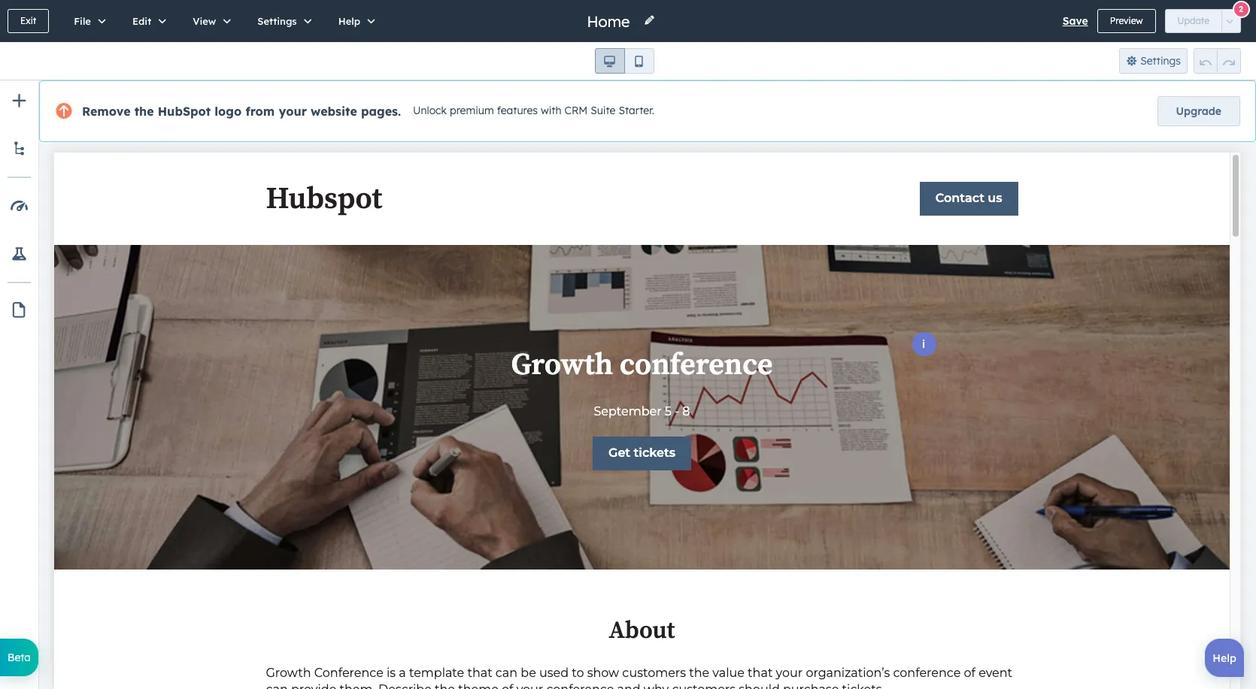 Task type: describe. For each thing, give the bounding box(es) containing it.
page title link
[[1082, 94, 1125, 105]]

page title is required.
[[1082, 94, 1173, 105]]

logo
[[215, 104, 242, 119]]

temporary
[[1146, 109, 1190, 120]]

a
[[1138, 109, 1144, 120]]

view
[[193, 15, 216, 27]]

edit button
[[117, 0, 177, 42]]

exit
[[20, 15, 36, 26]]

update button
[[1165, 9, 1223, 33]]

file button
[[58, 0, 117, 42]]

2 group from the left
[[1194, 48, 1241, 74]]

content with a temporary
[[1082, 109, 1193, 120]]

from
[[246, 104, 275, 119]]

upgrade link
[[1158, 96, 1241, 126]]

can't
[[1103, 124, 1123, 136]]

crm
[[565, 104, 588, 118]]

edit
[[132, 15, 151, 27]]

remove
[[82, 104, 131, 119]]

0 horizontal spatial settings
[[258, 15, 297, 27]]

content
[[1082, 109, 1115, 120]]

suite
[[591, 104, 616, 118]]

save button
[[1063, 12, 1089, 30]]

upgrade
[[1176, 105, 1222, 118]]

1 group from the left
[[595, 48, 654, 74]]

help for help button on the left of page
[[338, 15, 360, 27]]

pages.
[[361, 104, 401, 119]]

page
[[1082, 94, 1105, 105]]

exit link
[[8, 9, 49, 33]]

required
[[1095, 68, 1135, 79]]

content slug link
[[1082, 109, 1226, 136]]

unlock premium features with crm suite starter.
[[413, 104, 655, 118]]

file
[[74, 15, 91, 27]]

be
[[1126, 124, 1136, 136]]

content
[[1193, 109, 1226, 120]]



Task type: locate. For each thing, give the bounding box(es) containing it.
settings right the view button
[[258, 15, 297, 27]]

1 vertical spatial settings button
[[1119, 48, 1188, 74]]

0 vertical spatial settings
[[258, 15, 297, 27]]

1 horizontal spatial settings button
[[1119, 48, 1188, 74]]

update
[[1178, 15, 1210, 26]]

view button
[[177, 0, 242, 42]]

features
[[497, 104, 538, 118]]

can't be published.
[[1101, 124, 1181, 136]]

beta button
[[0, 640, 38, 677]]

1 vertical spatial settings
[[1141, 54, 1181, 68]]

0 horizontal spatial with
[[541, 104, 562, 118]]

preview
[[1110, 15, 1143, 26]]

help link
[[1206, 640, 1245, 678]]

published.
[[1139, 124, 1181, 136]]

2
[[1239, 3, 1244, 14]]

unlock
[[413, 104, 447, 118]]

1 horizontal spatial help
[[1213, 652, 1237, 666]]

is
[[1127, 94, 1134, 105]]

starter.
[[619, 104, 655, 118]]

settings up the required.
[[1141, 54, 1181, 68]]

0 vertical spatial settings button
[[242, 0, 323, 42]]

save
[[1063, 14, 1089, 28]]

your
[[279, 104, 307, 119]]

hubspot
[[158, 104, 211, 119]]

beta
[[8, 652, 31, 665]]

help inside button
[[338, 15, 360, 27]]

with
[[541, 104, 562, 118], [1118, 109, 1136, 120]]

update group
[[1165, 9, 1242, 33]]

slug
[[1082, 124, 1101, 136]]

0 horizontal spatial settings button
[[242, 0, 323, 42]]

0 vertical spatial help
[[338, 15, 360, 27]]

None field
[[586, 11, 635, 31]]

website
[[311, 104, 357, 119]]

remove the hubspot logo from your website pages.
[[82, 104, 401, 119]]

preview button
[[1098, 9, 1156, 33]]

the
[[134, 104, 154, 119]]

premium
[[450, 104, 494, 118]]

group
[[595, 48, 654, 74], [1194, 48, 1241, 74]]

help button
[[323, 0, 386, 42]]

help for help link
[[1213, 652, 1237, 666]]

1 horizontal spatial with
[[1118, 109, 1136, 120]]

0 horizontal spatial help
[[338, 15, 360, 27]]

1 horizontal spatial settings
[[1141, 54, 1181, 68]]

title
[[1108, 94, 1125, 105]]

settings
[[258, 15, 297, 27], [1141, 54, 1181, 68]]

settings button
[[242, 0, 323, 42], [1119, 48, 1188, 74]]

with left crm
[[541, 104, 562, 118]]

group down update group
[[1194, 48, 1241, 74]]

0 horizontal spatial group
[[595, 48, 654, 74]]

with left the a
[[1118, 109, 1136, 120]]

required.
[[1137, 94, 1173, 105]]

help
[[338, 15, 360, 27], [1213, 652, 1237, 666]]

content slug
[[1082, 109, 1226, 136]]

1 vertical spatial help
[[1213, 652, 1237, 666]]

group up starter.
[[595, 48, 654, 74]]

1 horizontal spatial group
[[1194, 48, 1241, 74]]



Task type: vqa. For each thing, say whether or not it's contained in the screenshot.
BANNER
no



